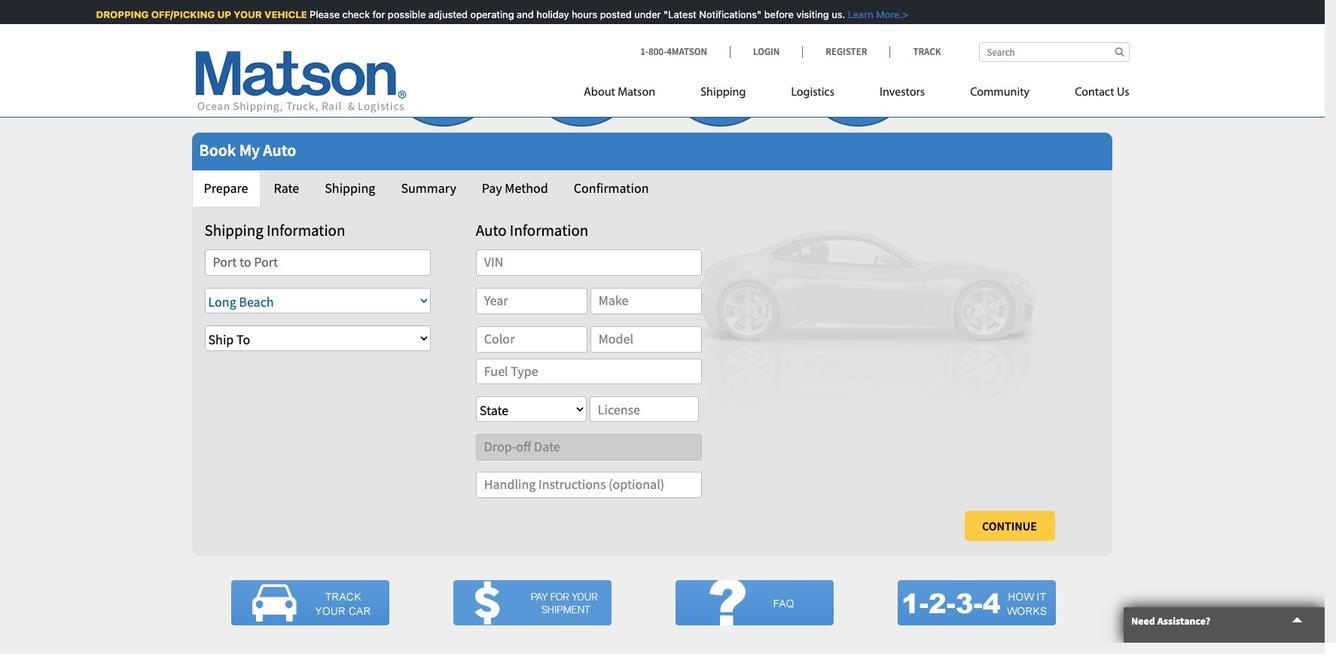 Task type: locate. For each thing, give the bounding box(es) containing it.
about matson link
[[584, 79, 678, 110]]

dropping off/picking up your vehicle please check for possible adjusted operating and holiday hours posted under "latest notifications" before visiting us. learn more.>
[[94, 8, 907, 20]]

my
[[239, 139, 260, 160]]

prepare
[[204, 179, 248, 197]]

auto right my
[[263, 139, 296, 160]]

pay
[[482, 179, 502, 197]]

shipping link down 4matson in the top of the page
[[678, 79, 769, 110]]

auto down pay
[[476, 220, 507, 240]]

confirmation
[[574, 179, 649, 197]]

License text field
[[590, 397, 699, 422]]

up
[[216, 8, 230, 20]]

None search field
[[979, 42, 1130, 62]]

0 horizontal spatial track vehicle image
[[231, 580, 389, 625]]

shipping down 4matson in the top of the page
[[701, 87, 746, 99]]

1 vertical spatial shipping
[[325, 179, 376, 197]]

summary
[[401, 179, 457, 197]]

auto
[[263, 139, 296, 160], [476, 220, 507, 240]]

about matson
[[584, 87, 656, 99]]

vehicle
[[263, 8, 306, 20]]

pay                                                 method
[[482, 179, 548, 197]]

0 horizontal spatial shipping
[[205, 220, 264, 240]]

1 vertical spatial shipping link
[[313, 170, 388, 206]]

need
[[1132, 614, 1156, 628]]

auto information
[[476, 220, 589, 240]]

shipping link right rate link on the top left
[[313, 170, 388, 206]]

information down method
[[510, 220, 589, 240]]

visiting
[[795, 8, 828, 20]]

information
[[267, 220, 345, 240], [510, 220, 589, 240]]

logistics
[[791, 87, 835, 99]]

1 track vehicle image from the left
[[231, 580, 389, 625]]

information down rate link on the top left
[[267, 220, 345, 240]]

shipping inside top menu navigation
[[701, 87, 746, 99]]

preparation
[[553, 86, 611, 99]]

book
[[199, 139, 236, 160]]

information for shipping information
[[267, 220, 345, 240]]

more.>
[[875, 8, 907, 20]]

matson
[[618, 87, 656, 99]]

notifications"
[[698, 8, 760, 20]]

0 horizontal spatial information
[[267, 220, 345, 240]]

community
[[971, 87, 1030, 99]]

2 horizontal spatial shipping
[[701, 87, 746, 99]]

top menu navigation
[[584, 79, 1130, 110]]

2 information from the left
[[510, 220, 589, 240]]

pay                                                 method link
[[470, 170, 560, 206]]

learn more.> link
[[844, 8, 907, 20]]

book my auto
[[199, 139, 296, 160]]

under
[[633, 8, 659, 20]]

shipping for shipping information
[[205, 220, 264, 240]]

1-
[[641, 45, 649, 58]]

about
[[584, 87, 615, 99]]

None submit
[[965, 511, 1055, 541]]

confirmation link
[[562, 170, 661, 206]]

register link
[[803, 45, 890, 58]]

investors
[[880, 87, 925, 99]]

4
[[850, 25, 867, 70]]

check
[[341, 8, 368, 20]]

shipping right rate
[[325, 179, 376, 197]]

1 horizontal spatial information
[[510, 220, 589, 240]]

your
[[232, 8, 260, 20]]

login
[[753, 45, 780, 58]]

2 track vehicle image from the left
[[453, 580, 611, 625]]

contact us link
[[1053, 79, 1130, 110]]

us.
[[830, 8, 844, 20]]

register
[[826, 45, 868, 58]]

4matson
[[667, 45, 708, 58]]

track vehicle image
[[231, 580, 389, 625], [453, 580, 611, 625]]

1 vertical spatial auto
[[476, 220, 507, 240]]

shipping
[[701, 87, 746, 99], [325, 179, 376, 197], [205, 220, 264, 240]]

Drop-off Date text field
[[476, 434, 702, 460]]

VIN text field
[[476, 249, 702, 276]]

1 information from the left
[[267, 220, 345, 240]]

0 horizontal spatial auto
[[263, 139, 296, 160]]

search image
[[1115, 47, 1125, 57]]

please
[[308, 8, 338, 20]]

for
[[371, 8, 384, 20]]

1-800-4matson
[[641, 45, 708, 58]]

1 horizontal spatial shipping
[[325, 179, 376, 197]]

0 vertical spatial shipping link
[[678, 79, 769, 110]]

possible
[[386, 8, 424, 20]]

800-
[[649, 45, 667, 58]]

2 vertical spatial shipping
[[205, 220, 264, 240]]

shipping down prepare link
[[205, 220, 264, 240]]

1 horizontal spatial track vehicle image
[[453, 580, 611, 625]]

operating
[[469, 8, 512, 20]]

shipping link
[[678, 79, 769, 110], [313, 170, 388, 206]]

None text field
[[205, 249, 431, 276]]

dropping
[[94, 8, 147, 20]]

0 vertical spatial shipping
[[701, 87, 746, 99]]



Task type: vqa. For each thing, say whether or not it's contained in the screenshot.
top Shipping
yes



Task type: describe. For each thing, give the bounding box(es) containing it.
holiday
[[535, 8, 567, 20]]

learn
[[847, 8, 872, 20]]

track link
[[890, 45, 941, 58]]

blue matson logo with ocean, shipping, truck, rail and logistics written beneath it. image
[[196, 51, 407, 113]]

Search search field
[[979, 42, 1130, 62]]

logistics link
[[769, 79, 857, 110]]

0 vertical spatial auto
[[263, 139, 296, 160]]

rate link
[[262, 170, 311, 206]]

summary link
[[389, 170, 469, 206]]

1 horizontal spatial auto
[[476, 220, 507, 240]]

delivery
[[701, 86, 740, 99]]

Model text field
[[591, 326, 702, 352]]

us
[[1117, 87, 1130, 99]]

0 horizontal spatial shipping link
[[313, 170, 388, 206]]

adjusted
[[427, 8, 466, 20]]

shipping for the left shipping link
[[325, 179, 376, 197]]

investors link
[[857, 79, 948, 110]]

track
[[914, 45, 941, 58]]

off/picking
[[149, 8, 213, 20]]

need assistance?
[[1132, 614, 1211, 628]]

"latest
[[662, 8, 695, 20]]

prepare link
[[192, 170, 260, 206]]

community link
[[948, 79, 1053, 110]]

login link
[[730, 45, 803, 58]]

contact us
[[1075, 87, 1130, 99]]

Color text field
[[476, 326, 588, 352]]

posted
[[599, 8, 630, 20]]

rate
[[274, 179, 299, 197]]

contact
[[1075, 87, 1115, 99]]

1 horizontal spatial shipping link
[[678, 79, 769, 110]]

Fuel Type text field
[[476, 358, 702, 385]]

1-800-4matson link
[[641, 45, 730, 58]]

Make text field
[[591, 288, 702, 314]]

hours
[[570, 8, 596, 20]]

Year text field
[[476, 288, 588, 314]]

assistance?
[[1158, 614, 1211, 628]]

and
[[515, 8, 532, 20]]

Handling Instructions (optional) text field
[[476, 472, 702, 498]]

method
[[505, 179, 548, 197]]

shipping information
[[205, 220, 345, 240]]

information for auto information
[[510, 220, 589, 240]]

before
[[763, 8, 792, 20]]



